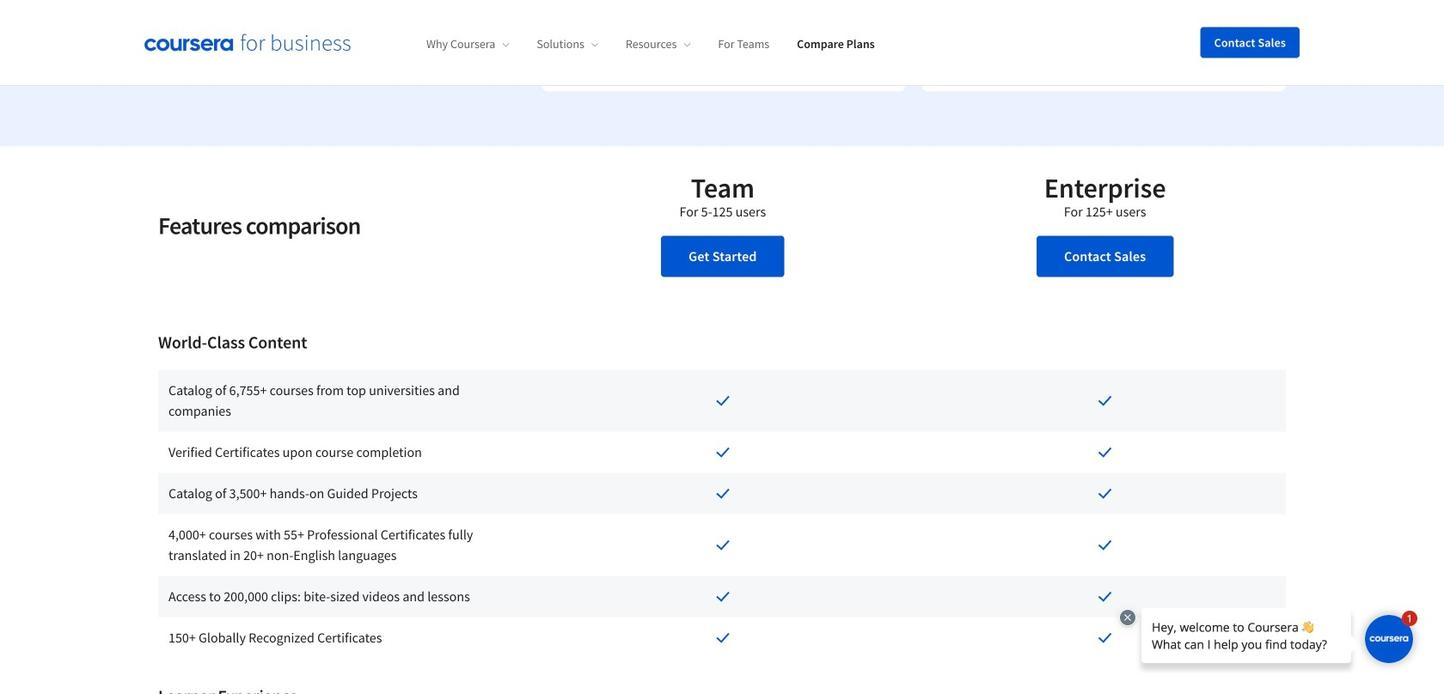 Task type: vqa. For each thing, say whether or not it's contained in the screenshot.
Search in course text box
no



Task type: describe. For each thing, give the bounding box(es) containing it.
coursera for business image
[[144, 34, 351, 51]]



